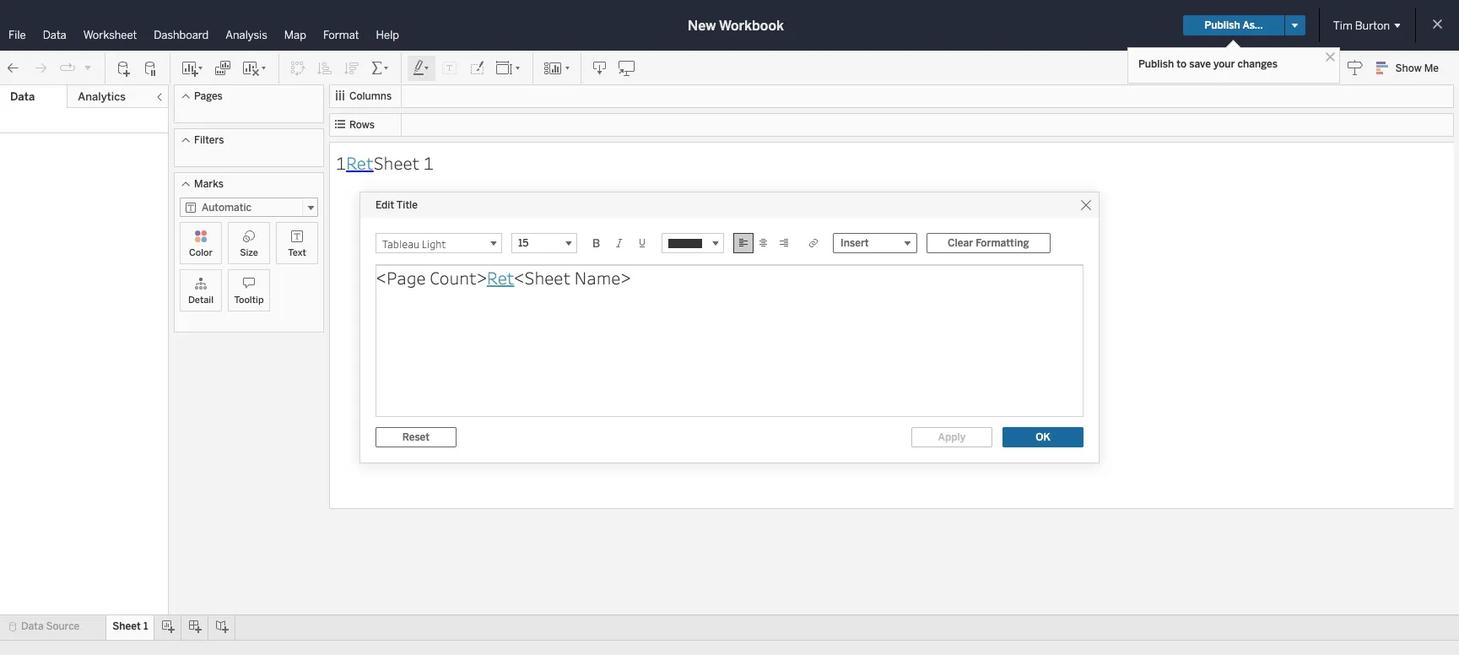 Task type: vqa. For each thing, say whether or not it's contained in the screenshot.
Edit Title DIALOG
yes



Task type: describe. For each thing, give the bounding box(es) containing it.
edit
[[376, 199, 394, 211]]

2 vertical spatial data
[[21, 620, 44, 632]]

show me
[[1396, 62, 1439, 74]]

size
[[240, 247, 258, 258]]

your
[[1214, 58, 1235, 70]]

map
[[284, 29, 306, 41]]

show me button
[[1369, 55, 1455, 81]]

clear formatting
[[948, 237, 1030, 249]]

changes
[[1238, 58, 1278, 70]]

sort ascending image
[[317, 60, 333, 76]]

publish for publish to save your changes
[[1139, 58, 1175, 70]]

1 horizontal spatial 1
[[336, 151, 346, 174]]

color
[[189, 247, 213, 258]]

0 horizontal spatial sheet
[[112, 620, 141, 632]]

title
[[397, 199, 418, 211]]

publish your workbook to edit in tableau desktop image
[[619, 60, 636, 76]]

publish as...
[[1205, 19, 1264, 31]]

undo image
[[5, 60, 22, 76]]

clear formatting button
[[927, 233, 1051, 253]]

apply
[[938, 431, 966, 443]]

ret link
[[346, 151, 374, 174]]

apply button
[[912, 427, 993, 447]]

marks
[[194, 178, 224, 190]]

to
[[1177, 58, 1187, 70]]

edit title
[[376, 199, 418, 211]]

swap rows and columns image
[[290, 60, 306, 76]]

tooltip
[[234, 295, 264, 306]]

data source
[[21, 620, 80, 632]]

new
[[688, 17, 716, 33]]

filters
[[194, 134, 224, 146]]

worksheet
[[83, 29, 137, 41]]

1 horizontal spatial replay animation image
[[83, 62, 93, 72]]

format workbook image
[[469, 60, 485, 76]]

data guide image
[[1347, 59, 1364, 76]]

burton
[[1356, 19, 1390, 32]]

publish to save your changes
[[1139, 58, 1278, 70]]

dashboard
[[154, 29, 209, 41]]

0 horizontal spatial replay animation image
[[59, 60, 76, 76]]



Task type: locate. For each thing, give the bounding box(es) containing it.
replay animation image up analytics
[[83, 62, 93, 72]]

1 vertical spatial data
[[10, 90, 35, 103]]

data left source
[[21, 620, 44, 632]]

publish inside button
[[1205, 19, 1241, 31]]

1 horizontal spatial sheet
[[374, 151, 420, 174]]

rows
[[350, 119, 375, 131]]

replay animation image
[[59, 60, 76, 76], [83, 62, 93, 72]]

ret
[[346, 151, 374, 174]]

analytics
[[78, 90, 126, 103]]

reset
[[403, 431, 430, 443]]

pages
[[194, 90, 223, 102]]

format
[[323, 29, 359, 41]]

publish for publish as...
[[1205, 19, 1241, 31]]

show labels image
[[442, 60, 458, 76]]

highlight image
[[412, 60, 431, 76]]

replay animation image right the redo icon
[[59, 60, 76, 76]]

publish left as...
[[1205, 19, 1241, 31]]

1 ret sheet 1
[[336, 151, 434, 174]]

tim
[[1334, 19, 1353, 32]]

sheet 1
[[112, 620, 148, 632]]

sheet
[[374, 151, 420, 174], [112, 620, 141, 632]]

analysis
[[226, 29, 267, 41]]

sheet up edit title
[[374, 151, 420, 174]]

file
[[8, 29, 26, 41]]

1 horizontal spatial publish
[[1205, 19, 1241, 31]]

ok
[[1036, 431, 1051, 443]]

collapse image
[[154, 92, 165, 102]]

2 horizontal spatial 1
[[423, 151, 434, 174]]

data down undo icon at the left of the page
[[10, 90, 35, 103]]

detail
[[188, 295, 214, 306]]

data
[[43, 29, 66, 41], [10, 90, 35, 103], [21, 620, 44, 632]]

me
[[1425, 62, 1439, 74]]

1 vertical spatial publish
[[1139, 58, 1175, 70]]

new workbook
[[688, 17, 784, 33]]

as...
[[1243, 19, 1264, 31]]

workbook
[[719, 17, 784, 33]]

clear sheet image
[[241, 60, 268, 76]]

sort descending image
[[344, 60, 360, 76]]

text
[[288, 247, 306, 258]]

fit image
[[496, 60, 523, 76]]

sheet right source
[[112, 620, 141, 632]]

clear
[[948, 237, 974, 249]]

0 horizontal spatial publish
[[1139, 58, 1175, 70]]

publish left to
[[1139, 58, 1175, 70]]

duplicate image
[[214, 60, 231, 76]]

new data source image
[[116, 60, 133, 76]]

help
[[376, 29, 399, 41]]

save
[[1190, 58, 1211, 70]]

tim burton
[[1334, 19, 1390, 32]]

totals image
[[371, 60, 391, 76]]

0 vertical spatial sheet
[[374, 151, 420, 174]]

1 vertical spatial sheet
[[112, 620, 141, 632]]

0 horizontal spatial 1
[[143, 620, 148, 632]]

0 vertical spatial publish
[[1205, 19, 1241, 31]]

1
[[336, 151, 346, 174], [423, 151, 434, 174], [143, 620, 148, 632]]

reset button
[[376, 427, 457, 447]]

columns
[[350, 90, 392, 102]]

ok button
[[1003, 427, 1084, 447]]

show/hide cards image
[[544, 60, 571, 76]]

formatting
[[976, 237, 1030, 249]]

source
[[46, 620, 80, 632]]

publish as... button
[[1184, 15, 1285, 35]]

0 vertical spatial data
[[43, 29, 66, 41]]

show
[[1396, 62, 1422, 74]]

pause auto updates image
[[143, 60, 160, 76]]

edit title dialog
[[360, 192, 1099, 463]]

new worksheet image
[[181, 60, 204, 76]]

data up the redo icon
[[43, 29, 66, 41]]

download image
[[592, 60, 609, 76]]

publish
[[1205, 19, 1241, 31], [1139, 58, 1175, 70]]

close image
[[1323, 49, 1339, 65]]

redo image
[[32, 60, 49, 76]]



